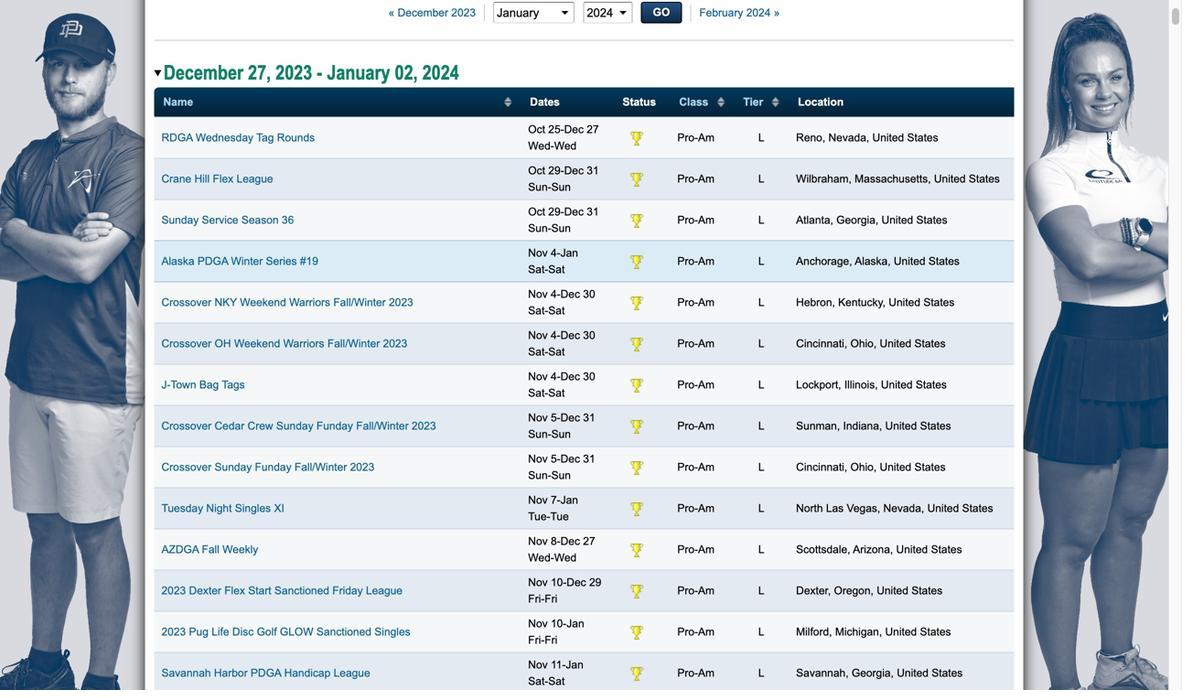 Task type: vqa. For each thing, say whether or not it's contained in the screenshot.
CROSSOVER NKY WEEKEND WARRIORS FALL/WINTER 2023 link
yes



Task type: describe. For each thing, give the bounding box(es) containing it.
sun for crossover cedar crew sunday funday fall/winter 2023
[[551, 428, 571, 440]]

georgia, for savannah,
[[852, 667, 894, 679]]

january
[[327, 61, 390, 84]]

rounds
[[277, 131, 315, 144]]

31 for cincinnati,
[[583, 453, 595, 465]]

official tournament results image for dexter,
[[630, 585, 644, 599]]

scottsdale, arizona, united states
[[796, 543, 962, 556]]

oct for rdga wednesday tag rounds
[[528, 123, 545, 136]]

tuesday night singles xi
[[162, 502, 284, 514]]

0 horizontal spatial sunday
[[162, 214, 199, 226]]

27 for oct 25-dec 27 wed-wed
[[587, 123, 599, 136]]

j-town bag tags
[[162, 379, 245, 391]]

start
[[248, 584, 271, 597]]

pro-am for 2023 pug life disc golf glow sanctioned singles
[[678, 626, 715, 638]]

fri inside nov 10-dec 29 fri-fri
[[545, 593, 558, 605]]

pro-am for crane hill flex league
[[678, 173, 715, 185]]

dec for crossover nky weekend warriors fall/winter 2023
[[561, 288, 580, 300]]

nov for 2023 dexter flex start sanctioned friday league
[[528, 576, 548, 589]]

nov 8-dec 27 wed-wed
[[528, 535, 595, 564]]

am for crane hill flex league
[[698, 173, 715, 185]]

reno, nevada, united states
[[796, 131, 939, 144]]

jan for 7-
[[561, 494, 578, 506]]

nov 10-jan fri-fri
[[528, 617, 584, 646]]

pug
[[189, 626, 209, 638]]

pro- for 2023 dexter flex start sanctioned friday league
[[678, 584, 698, 597]]

united for savannah harbor pdga handicap league
[[897, 667, 929, 679]]

golf
[[257, 626, 277, 638]]

1 vertical spatial nevada,
[[884, 502, 925, 514]]

arizona,
[[853, 543, 893, 556]]

united for sunday service season 36
[[882, 214, 914, 226]]

tuesday
[[162, 502, 203, 514]]

4- for crossover nky weekend warriors fall/winter 2023
[[551, 288, 561, 300]]

wednesday
[[196, 131, 253, 144]]

»
[[774, 6, 780, 19]]

pro- for tuesday night singles xi
[[678, 502, 698, 514]]

united for 2023 pug life disc golf glow sanctioned singles
[[885, 626, 917, 638]]

savannah, georgia, united states
[[796, 667, 963, 679]]

#19
[[300, 255, 318, 267]]

azdga fall weekly link
[[162, 543, 258, 556]]

nov for j-town bag tags
[[528, 370, 548, 383]]

5- for crossover sunday funday fall/winter 2023
[[551, 453, 561, 465]]

sat- for j-town bag tags
[[528, 387, 548, 399]]

dec for crossover oh weekend warriors fall/winter 2023
[[561, 329, 580, 342]]

name link
[[163, 96, 512, 108]]

sun- for crossover sunday funday fall/winter 2023
[[528, 469, 552, 482]]

official tournament results image for wilbraham,
[[630, 173, 644, 187]]

pro- for 2023 pug life disc golf glow sanctioned singles
[[678, 626, 698, 638]]

pro-am for crossover sunday funday fall/winter 2023
[[678, 461, 715, 473]]

official tournament results image for cincinnati,
[[630, 338, 644, 351]]

february 2024 » link
[[699, 6, 780, 19]]

4- for j-town bag tags
[[551, 370, 561, 383]]

savannah
[[162, 667, 211, 679]]

xi
[[274, 502, 284, 514]]

fri- inside nov 10-jan fri-fri
[[528, 634, 545, 646]]

united up scottsdale, arizona, united states
[[928, 502, 959, 514]]

27,
[[248, 61, 271, 84]]

oct 25-dec 27 wed-wed
[[528, 123, 599, 152]]

0 vertical spatial sanctioned
[[274, 584, 329, 597]]

tag
[[256, 131, 274, 144]]

pro- for crossover oh weekend warriors fall/winter 2023
[[678, 337, 698, 350]]

north las vegas, nevada, united states
[[796, 502, 994, 514]]

am for tuesday night singles xi
[[698, 502, 715, 514]]

nov 11-jan sat-sat
[[528, 659, 584, 687]]

pro- for savannah harbor pdga handicap league
[[678, 667, 698, 679]]

tue-
[[528, 510, 550, 523]]

nov for crossover sunday funday fall/winter 2023
[[528, 453, 548, 465]]

crossover for crossover sunday funday fall/winter 2023
[[162, 461, 212, 473]]

sat- inside "nov 11-jan sat-sat"
[[528, 675, 548, 687]]

states for alaska pdga winter series #19
[[929, 255, 960, 267]]

27 for nov 8-dec 27 wed-wed
[[583, 535, 595, 547]]

milford, michigan, united states
[[796, 626, 951, 638]]

states for crossover nky weekend warriors fall/winter 2023
[[924, 296, 955, 309]]

l for crossover cedar crew sunday funday fall/winter 2023
[[759, 420, 765, 432]]

31 for sunman,
[[583, 412, 595, 424]]

crossover cedar crew sunday funday fall/winter 2023 link
[[162, 420, 436, 432]]

official tournament results image for north
[[630, 502, 644, 516]]

l for crossover nky weekend warriors fall/winter 2023
[[759, 296, 765, 309]]

7-
[[551, 494, 561, 506]]

tier
[[743, 96, 763, 108]]

crossover oh weekend warriors fall/winter 2023
[[162, 337, 407, 350]]

weekend for nky
[[240, 296, 286, 309]]

lockport,
[[796, 379, 841, 391]]

0 vertical spatial league
[[237, 173, 273, 185]]

am for azdga fall weekly
[[698, 543, 715, 556]]

5- for crossover cedar crew sunday funday fall/winter 2023
[[551, 412, 561, 424]]

dexter
[[189, 584, 221, 597]]

« december 2023
[[389, 6, 476, 19]]

disc
[[232, 626, 254, 638]]

sunman,
[[796, 420, 840, 432]]

2023 pug life disc golf glow sanctioned singles link
[[162, 626, 411, 638]]

l for azdga fall weekly
[[759, 543, 765, 556]]

sat- for crossover oh weekend warriors fall/winter 2023
[[528, 346, 548, 358]]

united for crossover cedar crew sunday funday fall/winter 2023
[[885, 420, 917, 432]]

jan for 11-
[[566, 659, 584, 671]]

weekly
[[223, 543, 258, 556]]

1 horizontal spatial singles
[[375, 626, 411, 638]]

states for crossover cedar crew sunday funday fall/winter 2023
[[920, 420, 951, 432]]

wilbraham, massachusetts, united states
[[796, 173, 1000, 185]]

nov 10-dec 29 fri-fri
[[528, 576, 602, 605]]

states for azdga fall weekly
[[931, 543, 962, 556]]

dates
[[530, 96, 560, 108]]

crane hill flex league
[[162, 173, 273, 185]]

36
[[282, 214, 294, 226]]

lockport, illinois, united states
[[796, 379, 947, 391]]

nov 5-dec 31 sun-sun for crossover cedar crew sunday funday fall/winter 2023
[[528, 412, 595, 440]]

0 vertical spatial 2024
[[746, 6, 771, 19]]

united for j-town bag tags
[[881, 379, 913, 391]]

sat- inside nov 4-jan sat-sat
[[528, 263, 548, 276]]

l for j-town bag tags
[[759, 379, 765, 391]]

december 27, 2023 - january 02, 2024
[[164, 61, 459, 84]]

sat for crossover oh weekend warriors fall/winter 2023
[[548, 346, 565, 358]]

am for sunday service season 36
[[698, 214, 715, 226]]

l for crossover sunday funday fall/winter 2023
[[759, 461, 765, 473]]

29
[[589, 576, 602, 589]]

2 horizontal spatial sunday
[[276, 420, 314, 432]]

february
[[699, 6, 743, 19]]

savannah harbor pdga handicap league link
[[162, 667, 370, 679]]

hill
[[194, 173, 210, 185]]

pro- for crossover sunday funday fall/winter 2023
[[678, 461, 698, 473]]

official tournament results image for savannah,
[[630, 667, 644, 681]]

nky
[[215, 296, 237, 309]]

sat for crossover nky weekend warriors fall/winter 2023
[[548, 304, 565, 317]]

2 vertical spatial league
[[334, 667, 370, 679]]

united for rdga wednesday tag rounds
[[873, 131, 904, 144]]

0 horizontal spatial 2024
[[422, 61, 459, 84]]

town
[[171, 379, 196, 391]]

sat inside nov 4-jan sat-sat
[[548, 263, 565, 276]]

ohio, for nov 5-dec 31
[[851, 461, 877, 473]]

0 horizontal spatial pdga
[[198, 255, 228, 267]]

10- for jan
[[551, 617, 567, 630]]

11-
[[551, 659, 566, 671]]

fri- inside nov 10-dec 29 fri-fri
[[528, 593, 545, 605]]

sat for j-town bag tags
[[548, 387, 565, 399]]

oct for sunday service season 36
[[528, 206, 545, 218]]

l for 2023 pug life disc golf glow sanctioned singles
[[759, 626, 765, 638]]

l for tuesday night singles xi
[[759, 502, 765, 514]]

crossover nky weekend warriors fall/winter 2023
[[162, 296, 413, 309]]

pro-am for rdga wednesday tag rounds
[[678, 131, 715, 144]]

tags
[[222, 379, 245, 391]]

alaska
[[162, 255, 194, 267]]

l for rdga wednesday tag rounds
[[759, 131, 765, 144]]

michigan,
[[835, 626, 882, 638]]

north
[[796, 502, 823, 514]]

1 horizontal spatial sunday
[[215, 461, 252, 473]]

nov for savannah harbor pdga handicap league
[[528, 659, 548, 671]]

location
[[798, 96, 844, 108]]

scottsdale,
[[796, 543, 851, 556]]

nov 7-jan tue-tue
[[528, 494, 578, 523]]

class
[[679, 96, 709, 108]]

reno,
[[796, 131, 826, 144]]

am for crossover cedar crew sunday funday fall/winter 2023
[[698, 420, 715, 432]]

fri inside nov 10-jan fri-fri
[[545, 634, 558, 646]]

anchorage,
[[796, 255, 852, 267]]

united for 2023 dexter flex start sanctioned friday league
[[877, 584, 909, 597]]

pro- for crane hill flex league
[[678, 173, 698, 185]]

azdga fall weekly
[[162, 543, 258, 556]]



Task type: locate. For each thing, give the bounding box(es) containing it.
wed- for nov
[[528, 552, 554, 564]]

dec for 2023 dexter flex start sanctioned friday league
[[567, 576, 586, 589]]

jan for 10-
[[567, 617, 584, 630]]

fri- up "nov 11-jan sat-sat"
[[528, 634, 545, 646]]

9 pro-am from the top
[[678, 461, 715, 473]]

13 pro-am from the top
[[678, 626, 715, 638]]

1 horizontal spatial pdga
[[251, 667, 281, 679]]

states for savannah harbor pdga handicap league
[[932, 667, 963, 679]]

oct 29-dec 31 sun-sun for atlanta, georgia, united states
[[528, 206, 599, 234]]

united down hebron, kentucky, united states
[[880, 337, 912, 350]]

7 official tournament results image from the top
[[630, 544, 644, 557]]

wed inside 'oct 25-dec 27 wed-wed'
[[554, 140, 577, 152]]

2023 dexter flex start sanctioned friday league
[[162, 584, 403, 597]]

cincinnati, ohio, united states
[[796, 337, 946, 350], [796, 461, 946, 473]]

rdga wednesday tag rounds link
[[162, 131, 315, 144]]

series
[[266, 255, 297, 267]]

bag
[[199, 379, 219, 391]]

0 vertical spatial fri
[[545, 593, 558, 605]]

31 for wilbraham,
[[587, 164, 599, 177]]

3 official tournament results image from the top
[[630, 214, 644, 228]]

states for 2023 dexter flex start sanctioned friday league
[[912, 584, 943, 597]]

atlanta,
[[796, 214, 834, 226]]

dec for sunday service season 36
[[564, 206, 584, 218]]

1 30 from the top
[[583, 288, 595, 300]]

0 vertical spatial wed-
[[528, 140, 554, 152]]

flex
[[213, 173, 234, 185], [224, 584, 245, 597]]

4 pro- from the top
[[678, 255, 698, 267]]

nov for alaska pdga winter series #19
[[528, 247, 548, 259]]

10 am from the top
[[698, 502, 715, 514]]

fri- up nov 10-jan fri-fri
[[528, 593, 545, 605]]

nov inside nov 10-jan fri-fri
[[528, 617, 548, 630]]

las
[[826, 502, 844, 514]]

4- inside nov 4-jan sat-sat
[[551, 247, 561, 259]]

1 fri- from the top
[[528, 593, 545, 605]]

illinois,
[[845, 379, 878, 391]]

10- inside nov 10-dec 29 fri-fri
[[551, 576, 567, 589]]

sunday left service
[[162, 214, 199, 226]]

name
[[163, 96, 193, 108]]

3 oct from the top
[[528, 206, 545, 218]]

flex for league
[[213, 173, 234, 185]]

14 pro-am from the top
[[678, 667, 715, 679]]

united right massachusetts,
[[934, 173, 966, 185]]

1 ohio, from the top
[[851, 337, 877, 350]]

0 vertical spatial pdga
[[198, 255, 228, 267]]

3 official tournament results image from the top
[[630, 379, 644, 393]]

2 vertical spatial nov 4-dec 30 sat-sat
[[528, 370, 595, 399]]

crossover nky weekend warriors fall/winter 2023 link
[[162, 296, 413, 309]]

0 vertical spatial 5-
[[551, 412, 561, 424]]

alaska pdga winter series #19 link
[[162, 255, 318, 267]]

4- for alaska pdga winter series #19
[[551, 247, 561, 259]]

states for crane hill flex league
[[969, 173, 1000, 185]]

cincinnati, up lockport, on the bottom of the page
[[796, 337, 848, 350]]

1 horizontal spatial funday
[[317, 420, 353, 432]]

1 vertical spatial 27
[[583, 535, 595, 547]]

december right «
[[398, 6, 448, 19]]

3 sun from the top
[[551, 428, 571, 440]]

0 vertical spatial 10-
[[551, 576, 567, 589]]

united right kentucky, at top right
[[889, 296, 921, 309]]

2 vertical spatial oct
[[528, 206, 545, 218]]

crossover
[[162, 296, 212, 309], [162, 337, 212, 350], [162, 420, 212, 432], [162, 461, 212, 473]]

league up season
[[237, 173, 273, 185]]

funday right crew
[[317, 420, 353, 432]]

weekend right nky
[[240, 296, 286, 309]]

league right friday at the bottom of page
[[366, 584, 403, 597]]

massachusetts,
[[855, 173, 931, 185]]

wilbraham,
[[796, 173, 852, 185]]

27
[[587, 123, 599, 136], [583, 535, 595, 547]]

cincinnati, ohio, united states up lockport, illinois, united states
[[796, 337, 946, 350]]

warriors for oh
[[283, 337, 324, 350]]

1 l from the top
[[759, 131, 765, 144]]

11 am from the top
[[698, 543, 715, 556]]

united for azdga fall weekly
[[896, 543, 928, 556]]

3 30 from the top
[[583, 370, 595, 383]]

0 vertical spatial oct
[[528, 123, 545, 136]]

2 sun from the top
[[551, 222, 571, 234]]

hebron,
[[796, 296, 835, 309]]

5 sat- from the top
[[528, 675, 548, 687]]

dec for crossover sunday funday fall/winter 2023
[[561, 453, 580, 465]]

2 crossover from the top
[[162, 337, 212, 350]]

1 vertical spatial wed-
[[528, 552, 554, 564]]

1 vertical spatial georgia,
[[852, 667, 894, 679]]

3 sat- from the top
[[528, 346, 548, 358]]

13 pro- from the top
[[678, 626, 698, 638]]

1 vertical spatial 2024
[[422, 61, 459, 84]]

georgia,
[[837, 214, 879, 226], [852, 667, 894, 679]]

1 vertical spatial warriors
[[283, 337, 324, 350]]

1 sat- from the top
[[528, 263, 548, 276]]

5 l from the top
[[759, 296, 765, 309]]

nov inside nov 10-dec 29 fri-fri
[[528, 576, 548, 589]]

sat inside "nov 11-jan sat-sat"
[[548, 675, 565, 687]]

1 vertical spatial wed
[[554, 552, 577, 564]]

alaska pdga winter series #19
[[162, 255, 318, 267]]

crossover for crossover cedar crew sunday funday fall/winter 2023
[[162, 420, 212, 432]]

pro- for alaska pdga winter series #19
[[678, 255, 698, 267]]

5-
[[551, 412, 561, 424], [551, 453, 561, 465]]

pro- for crossover cedar crew sunday funday fall/winter 2023
[[678, 420, 698, 432]]

season
[[241, 214, 279, 226]]

nov for crossover oh weekend warriors fall/winter 2023
[[528, 329, 548, 342]]

states for 2023 pug life disc golf glow sanctioned singles
[[920, 626, 951, 638]]

jan inside nov 10-jan fri-fri
[[567, 617, 584, 630]]

0 vertical spatial 27
[[587, 123, 599, 136]]

sat-
[[528, 263, 548, 276], [528, 304, 548, 317], [528, 346, 548, 358], [528, 387, 548, 399], [528, 675, 548, 687]]

crane hill flex league link
[[162, 173, 273, 185]]

wed down the 25-
[[554, 140, 577, 152]]

savannah,
[[796, 667, 849, 679]]

1 pro-am from the top
[[678, 131, 715, 144]]

3 am from the top
[[698, 214, 715, 226]]

6 l from the top
[[759, 337, 765, 350]]

nevada, right vegas,
[[884, 502, 925, 514]]

2 sat from the top
[[548, 304, 565, 317]]

1 official tournament results image from the top
[[630, 255, 644, 269]]

states for rdga wednesday tag rounds
[[907, 131, 939, 144]]

11 pro-am from the top
[[678, 543, 715, 556]]

02,
[[395, 61, 418, 84]]

official tournament results image for scottsdale,
[[630, 544, 644, 557]]

4 sun from the top
[[551, 469, 571, 482]]

nov 5-dec 31 sun-sun
[[528, 412, 595, 440], [528, 453, 595, 482]]

5 pro- from the top
[[678, 296, 698, 309]]

l for crossover oh weekend warriors fall/winter 2023
[[759, 337, 765, 350]]

crossover for crossover oh weekend warriors fall/winter 2023
[[162, 337, 212, 350]]

oct 29-dec 31 sun-sun up nov 4-jan sat-sat
[[528, 206, 599, 234]]

1 vertical spatial weekend
[[234, 337, 280, 350]]

9 am from the top
[[698, 461, 715, 473]]

0 vertical spatial nov 5-dec 31 sun-sun
[[528, 412, 595, 440]]

10 nov from the top
[[528, 617, 548, 630]]

nov 5-dec 31 sun-sun for crossover sunday funday fall/winter 2023
[[528, 453, 595, 482]]

27 right the '8-'
[[583, 535, 595, 547]]

0 vertical spatial flex
[[213, 173, 234, 185]]

2 fri- from the top
[[528, 634, 545, 646]]

0 vertical spatial nov 4-dec 30 sat-sat
[[528, 288, 595, 317]]

6 pro-am from the top
[[678, 337, 715, 350]]

cincinnati, ohio, united states for nov 4-dec 30
[[796, 337, 946, 350]]

2 29- from the top
[[548, 206, 564, 218]]

kentucky,
[[838, 296, 886, 309]]

1 vertical spatial oct 29-dec 31 sun-sun
[[528, 206, 599, 234]]

night
[[206, 502, 232, 514]]

27 inside 'oct 25-dec 27 wed-wed'
[[587, 123, 599, 136]]

0 vertical spatial cincinnati,
[[796, 337, 848, 350]]

funday up the xi
[[255, 461, 292, 473]]

jan
[[561, 247, 578, 259], [561, 494, 578, 506], [567, 617, 584, 630], [566, 659, 584, 671]]

states for sunday service season 36
[[917, 214, 948, 226]]

29- down 'oct 25-dec 27 wed-wed'
[[548, 164, 564, 177]]

handicap
[[284, 667, 331, 679]]

jan inside "nov 11-jan sat-sat"
[[566, 659, 584, 671]]

29-
[[548, 164, 564, 177], [548, 206, 564, 218]]

0 horizontal spatial nevada,
[[829, 131, 870, 144]]

azdga
[[162, 543, 199, 556]]

winter
[[231, 255, 263, 267]]

0 horizontal spatial singles
[[235, 502, 271, 514]]

5 pro-am from the top
[[678, 296, 715, 309]]

j-
[[162, 379, 171, 391]]

tue
[[550, 510, 569, 523]]

united right indiana,
[[885, 420, 917, 432]]

10- down nov 10-dec 29 fri-fri
[[551, 617, 567, 630]]

4 l from the top
[[759, 255, 765, 267]]

4- for crossover oh weekend warriors fall/winter 2023
[[551, 329, 561, 342]]

1 vertical spatial nov 5-dec 31 sun-sun
[[528, 453, 595, 482]]

pro-am for j-town bag tags
[[678, 379, 715, 391]]

harbor
[[214, 667, 248, 679]]

nov inside nov 7-jan tue-tue
[[528, 494, 548, 506]]

glow
[[280, 626, 314, 638]]

sunday service season 36 link
[[162, 214, 294, 226]]

0 vertical spatial sunday
[[162, 214, 199, 226]]

2 vertical spatial 30
[[583, 370, 595, 383]]

31
[[587, 164, 599, 177], [587, 206, 599, 218], [583, 412, 595, 424], [583, 453, 595, 465]]

0 horizontal spatial funday
[[255, 461, 292, 473]]

1 vertical spatial cincinnati,
[[796, 461, 848, 473]]

8 am from the top
[[698, 420, 715, 432]]

warriors
[[289, 296, 330, 309], [283, 337, 324, 350]]

2023
[[451, 6, 476, 19], [276, 61, 312, 84], [389, 296, 413, 309], [383, 337, 407, 350], [412, 420, 436, 432], [350, 461, 375, 473], [162, 584, 186, 597], [162, 626, 186, 638]]

1 vertical spatial cincinnati, ohio, united states
[[796, 461, 946, 473]]

united right arizona,
[[896, 543, 928, 556]]

crossover up tuesday
[[162, 461, 212, 473]]

jan inside nov 7-jan tue-tue
[[561, 494, 578, 506]]

nov inside nov 4-jan sat-sat
[[528, 247, 548, 259]]

hebron, kentucky, united states
[[796, 296, 955, 309]]

6 am from the top
[[698, 337, 715, 350]]

states for crossover sunday funday fall/winter 2023
[[915, 461, 946, 473]]

cincinnati,
[[796, 337, 848, 350], [796, 461, 848, 473]]

fall
[[202, 543, 220, 556]]

sun for crossover sunday funday fall/winter 2023
[[551, 469, 571, 482]]

cincinnati, down sunman, at the bottom right of page
[[796, 461, 848, 473]]

service
[[202, 214, 238, 226]]

oh
[[215, 337, 231, 350]]

4 sat from the top
[[548, 387, 565, 399]]

2 nov 4-dec 30 sat-sat from the top
[[528, 329, 595, 358]]

pro- for azdga fall weekly
[[678, 543, 698, 556]]

2 cincinnati, from the top
[[796, 461, 848, 473]]

pro-am for crossover nky weekend warriors fall/winter 2023
[[678, 296, 715, 309]]

fri up 11-
[[545, 634, 558, 646]]

crossover down town
[[162, 420, 212, 432]]

5 official tournament results image from the top
[[630, 585, 644, 599]]

warriors down the crossover nky weekend warriors fall/winter 2023 link
[[283, 337, 324, 350]]

wed-
[[528, 140, 554, 152], [528, 552, 554, 564]]

official tournament results image for hebron,
[[630, 297, 644, 310]]

pdga
[[198, 255, 228, 267], [251, 667, 281, 679]]

0 vertical spatial 30
[[583, 288, 595, 300]]

pro-am for tuesday night singles xi
[[678, 502, 715, 514]]

dec
[[564, 123, 584, 136], [564, 164, 584, 177], [564, 206, 584, 218], [561, 288, 580, 300], [561, 329, 580, 342], [561, 370, 580, 383], [561, 412, 580, 424], [561, 453, 580, 465], [561, 535, 580, 547], [567, 576, 586, 589]]

1 wed from the top
[[554, 140, 577, 152]]

december up name
[[164, 61, 243, 84]]

30 for cincinnati,
[[583, 329, 595, 342]]

1 vertical spatial 29-
[[548, 206, 564, 218]]

6 official tournament results image from the top
[[630, 502, 644, 516]]

wed for 8-
[[554, 552, 577, 564]]

1 vertical spatial fri-
[[528, 634, 545, 646]]

pro- for crossover nky weekend warriors fall/winter 2023
[[678, 296, 698, 309]]

nov 4-jan sat-sat
[[528, 247, 578, 276]]

1 vertical spatial 10-
[[551, 617, 567, 630]]

1 vertical spatial pdga
[[251, 667, 281, 679]]

sunday down cedar
[[215, 461, 252, 473]]

2 30 from the top
[[583, 329, 595, 342]]

1 vertical spatial ohio,
[[851, 461, 877, 473]]

1 vertical spatial sanctioned
[[317, 626, 372, 638]]

ohio, for nov 4-dec 30
[[851, 337, 877, 350]]

jan inside nov 4-jan sat-sat
[[561, 247, 578, 259]]

nov inside "nov 11-jan sat-sat"
[[528, 659, 548, 671]]

official tournament results image for reno,
[[630, 132, 644, 146]]

1 vertical spatial singles
[[375, 626, 411, 638]]

1 vertical spatial oct
[[528, 164, 545, 177]]

weekend right oh
[[234, 337, 280, 350]]

crossover for crossover nky weekend warriors fall/winter 2023
[[162, 296, 212, 309]]

1 sat from the top
[[548, 263, 565, 276]]

10- inside nov 10-jan fri-fri
[[551, 617, 567, 630]]

4 sun- from the top
[[528, 469, 552, 482]]

8 pro- from the top
[[678, 420, 698, 432]]

4-
[[551, 247, 561, 259], [551, 288, 561, 300], [551, 329, 561, 342], [551, 370, 561, 383]]

4 nov from the top
[[528, 370, 548, 383]]

oct 29-dec 31 sun-sun down 'oct 25-dec 27 wed-wed'
[[528, 164, 599, 193]]

1 horizontal spatial 2024
[[746, 6, 771, 19]]

pro-am for crossover cedar crew sunday funday fall/winter 2023
[[678, 420, 715, 432]]

2 10- from the top
[[551, 617, 567, 630]]

georgia, down milford, michigan, united states
[[852, 667, 894, 679]]

1 vertical spatial nov 4-dec 30 sat-sat
[[528, 329, 595, 358]]

1 vertical spatial funday
[[255, 461, 292, 473]]

sat- for crossover nky weekend warriors fall/winter 2023
[[528, 304, 548, 317]]

l for alaska pdga winter series #19
[[759, 255, 765, 267]]

2 pro-am from the top
[[678, 173, 715, 185]]

0 vertical spatial oct 29-dec 31 sun-sun
[[528, 164, 599, 193]]

united up massachusetts,
[[873, 131, 904, 144]]

wed- inside 'oct 25-dec 27 wed-wed'
[[528, 140, 554, 152]]

2 pro- from the top
[[678, 173, 698, 185]]

weekend for oh
[[234, 337, 280, 350]]

10 pro- from the top
[[678, 502, 698, 514]]

7 pro-am from the top
[[678, 379, 715, 391]]

pdga right the harbor
[[251, 667, 281, 679]]

nevada, right reno, on the right top of page
[[829, 131, 870, 144]]

pro-am for savannah harbor pdga handicap league
[[678, 667, 715, 679]]

2 oct 29-dec 31 sun-sun from the top
[[528, 206, 599, 234]]

8 pro-am from the top
[[678, 420, 715, 432]]

2 vertical spatial sunday
[[215, 461, 252, 473]]

29- up nov 4-jan sat-sat
[[548, 206, 564, 218]]

l for savannah harbor pdga handicap league
[[759, 667, 765, 679]]

ohio, down kentucky, at top right
[[851, 337, 877, 350]]

wed
[[554, 140, 577, 152], [554, 552, 577, 564]]

1 cincinnati, from the top
[[796, 337, 848, 350]]

1 vertical spatial league
[[366, 584, 403, 597]]

0 vertical spatial december
[[398, 6, 448, 19]]

wed inside nov 8-dec 27 wed-wed
[[554, 552, 577, 564]]

5 nov from the top
[[528, 412, 548, 424]]

sanctioned down friday at the bottom of page
[[317, 626, 372, 638]]

0 vertical spatial georgia,
[[837, 214, 879, 226]]

flex left the start
[[224, 584, 245, 597]]

10- for dec
[[551, 576, 567, 589]]

3 pro-am from the top
[[678, 214, 715, 226]]

oct left the 25-
[[528, 123, 545, 136]]

nov 4-dec 30 sat-sat for crossover nky weekend warriors fall/winter 2023
[[528, 288, 595, 317]]

2 5- from the top
[[551, 453, 561, 465]]

funday
[[317, 420, 353, 432], [255, 461, 292, 473]]

crossover left oh
[[162, 337, 212, 350]]

singles
[[235, 502, 271, 514], [375, 626, 411, 638]]

1 vertical spatial flex
[[224, 584, 245, 597]]

am for 2023 dexter flex start sanctioned friday league
[[698, 584, 715, 597]]

united down milford, michigan, united states
[[897, 667, 929, 679]]

10 pro-am from the top
[[678, 502, 715, 514]]

30 for lockport,
[[583, 370, 595, 383]]

jan for 4-
[[561, 247, 578, 259]]

wed- down the 25-
[[528, 140, 554, 152]]

1 cincinnati, ohio, united states from the top
[[796, 337, 946, 350]]

states
[[907, 131, 939, 144], [969, 173, 1000, 185], [917, 214, 948, 226], [929, 255, 960, 267], [924, 296, 955, 309], [915, 337, 946, 350], [916, 379, 947, 391], [920, 420, 951, 432], [915, 461, 946, 473], [962, 502, 994, 514], [931, 543, 962, 556], [912, 584, 943, 597], [920, 626, 951, 638], [932, 667, 963, 679]]

pdga left winter
[[198, 255, 228, 267]]

wed- inside nov 8-dec 27 wed-wed
[[528, 552, 554, 564]]

anchorage, alaska, united states
[[796, 255, 960, 267]]

status
[[623, 96, 656, 108]]

wed- for oct
[[528, 140, 554, 152]]

dexter,
[[796, 584, 831, 597]]

cincinnati, for 30
[[796, 337, 848, 350]]

dec inside nov 10-dec 29 fri-fri
[[567, 576, 586, 589]]

0 vertical spatial cincinnati, ohio, united states
[[796, 337, 946, 350]]

am for crossover nky weekend warriors fall/winter 2023
[[698, 296, 715, 309]]

2 official tournament results image from the top
[[630, 297, 644, 310]]

1 sun from the top
[[551, 181, 571, 193]]

february 2024 »
[[699, 6, 780, 19]]

pro- for rdga wednesday tag rounds
[[678, 131, 698, 144]]

« december 2023 link
[[389, 6, 476, 19]]

8-
[[551, 535, 561, 547]]

alaska,
[[855, 255, 891, 267]]

dec inside 'oct 25-dec 27 wed-wed'
[[564, 123, 584, 136]]

j-town bag tags link
[[162, 379, 245, 391]]

1 fri from the top
[[545, 593, 558, 605]]

milford,
[[796, 626, 832, 638]]

1 5- from the top
[[551, 412, 561, 424]]

sun for crane hill flex league
[[551, 181, 571, 193]]

2024 right 02,
[[422, 61, 459, 84]]

friday
[[332, 584, 363, 597]]

4 am from the top
[[698, 255, 715, 267]]

3 pro- from the top
[[678, 214, 698, 226]]

ohio, up vegas,
[[851, 461, 877, 473]]

3 sat from the top
[[548, 346, 565, 358]]

1 nov 4-dec 30 sat-sat from the top
[[528, 288, 595, 317]]

1 vertical spatial 5-
[[551, 453, 561, 465]]

official tournament results image for atlanta,
[[630, 214, 644, 228]]

14 l from the top
[[759, 667, 765, 679]]

1 oct 29-dec 31 sun-sun from the top
[[528, 164, 599, 193]]

pro-am for sunday service season 36
[[678, 214, 715, 226]]

2 fri from the top
[[545, 634, 558, 646]]

0 vertical spatial warriors
[[289, 296, 330, 309]]

official tournament results image
[[630, 255, 644, 269], [630, 297, 644, 310], [630, 379, 644, 393], [630, 461, 644, 475], [630, 585, 644, 599], [630, 626, 644, 640], [630, 667, 644, 681]]

3 sun- from the top
[[528, 428, 552, 440]]

flex right hill at top
[[213, 173, 234, 185]]

1 pro- from the top
[[678, 131, 698, 144]]

2024 left »
[[746, 6, 771, 19]]

am for j-town bag tags
[[698, 379, 715, 391]]

dec for azdga fall weekly
[[561, 535, 580, 547]]

nov inside nov 8-dec 27 wed-wed
[[528, 535, 548, 547]]

9 l from the top
[[759, 461, 765, 473]]

crossover sunday funday fall/winter 2023 link
[[162, 461, 375, 473]]

0 horizontal spatial december
[[164, 61, 243, 84]]

tuesday night singles xi link
[[162, 502, 284, 514]]

oct inside 'oct 25-dec 27 wed-wed'
[[528, 123, 545, 136]]

united down wilbraham, massachusetts, united states
[[882, 214, 914, 226]]

l for 2023 dexter flex start sanctioned friday league
[[759, 584, 765, 597]]

atlanta, georgia, united states
[[796, 214, 948, 226]]

united up north las vegas, nevada, united states
[[880, 461, 912, 473]]

29- for wilbraham, massachusetts, united states
[[548, 164, 564, 177]]

6 official tournament results image from the top
[[630, 626, 644, 640]]

10- down nov 8-dec 27 wed-wed
[[551, 576, 567, 589]]

nevada,
[[829, 131, 870, 144], [884, 502, 925, 514]]

league right the handicap
[[334, 667, 370, 679]]

wed- down the '8-'
[[528, 552, 554, 564]]

1 vertical spatial sunday
[[276, 420, 314, 432]]

5 am from the top
[[698, 296, 715, 309]]

5 official tournament results image from the top
[[630, 420, 644, 434]]

1 vertical spatial 30
[[583, 329, 595, 342]]

0 vertical spatial weekend
[[240, 296, 286, 309]]

crossover left nky
[[162, 296, 212, 309]]

official tournament results image
[[630, 132, 644, 146], [630, 173, 644, 187], [630, 214, 644, 228], [630, 338, 644, 351], [630, 420, 644, 434], [630, 502, 644, 516], [630, 544, 644, 557]]

am for crossover sunday funday fall/winter 2023
[[698, 461, 715, 473]]

6 nov from the top
[[528, 453, 548, 465]]

2 sun- from the top
[[528, 222, 552, 234]]

united right alaska,
[[894, 255, 926, 267]]

4 4- from the top
[[551, 370, 561, 383]]

27 right the 25-
[[587, 123, 599, 136]]

wed down the '8-'
[[554, 552, 577, 564]]

0 vertical spatial nevada,
[[829, 131, 870, 144]]

dec inside nov 8-dec 27 wed-wed
[[561, 535, 580, 547]]

1 horizontal spatial december
[[398, 6, 448, 19]]

wed for 25-
[[554, 140, 577, 152]]

1 horizontal spatial nevada,
[[884, 502, 925, 514]]

georgia, right 'atlanta,'
[[837, 214, 879, 226]]

united right oregon,
[[877, 584, 909, 597]]

crossover sunday funday fall/winter 2023
[[162, 461, 375, 473]]

14 am from the top
[[698, 667, 715, 679]]

0 vertical spatial 29-
[[548, 164, 564, 177]]

sat
[[548, 263, 565, 276], [548, 304, 565, 317], [548, 346, 565, 358], [548, 387, 565, 399], [548, 675, 565, 687]]

oct 29-dec 31 sun-sun
[[528, 164, 599, 193], [528, 206, 599, 234]]

0 vertical spatial funday
[[317, 420, 353, 432]]

1 vertical spatial december
[[164, 61, 243, 84]]

0 vertical spatial singles
[[235, 502, 271, 514]]

class link
[[679, 96, 725, 108]]

fri up nov 10-jan fri-fri
[[545, 593, 558, 605]]

None submit
[[641, 2, 682, 23]]

sunman, indiana, united states
[[796, 420, 951, 432]]

sun- for crane hill flex league
[[528, 181, 552, 193]]

oct for crane hill flex league
[[528, 164, 545, 177]]

crossover cedar crew sunday funday fall/winter 2023
[[162, 420, 436, 432]]

11 nov from the top
[[528, 659, 548, 671]]

-
[[317, 61, 322, 84]]

7 official tournament results image from the top
[[630, 667, 644, 681]]

0 vertical spatial wed
[[554, 140, 577, 152]]

1 official tournament results image from the top
[[630, 132, 644, 146]]

1 vertical spatial fri
[[545, 634, 558, 646]]

cincinnati, for 31
[[796, 461, 848, 473]]

2023 pug life disc golf glow sanctioned singles
[[162, 626, 411, 638]]

4 crossover from the top
[[162, 461, 212, 473]]

united
[[873, 131, 904, 144], [934, 173, 966, 185], [882, 214, 914, 226], [894, 255, 926, 267], [889, 296, 921, 309], [880, 337, 912, 350], [881, 379, 913, 391], [885, 420, 917, 432], [880, 461, 912, 473], [928, 502, 959, 514], [896, 543, 928, 556], [877, 584, 909, 597], [885, 626, 917, 638], [897, 667, 929, 679]]

2 l from the top
[[759, 173, 765, 185]]

oct up nov 4-jan sat-sat
[[528, 206, 545, 218]]

cincinnati, ohio, united states down sunman, indiana, united states
[[796, 461, 946, 473]]

1 sun- from the top
[[528, 181, 552, 193]]

27 inside nov 8-dec 27 wed-wed
[[583, 535, 595, 547]]

10-
[[551, 576, 567, 589], [551, 617, 567, 630]]

2 nov 5-dec 31 sun-sun from the top
[[528, 453, 595, 482]]

4 pro-am from the top
[[678, 255, 715, 267]]

2 nov from the top
[[528, 288, 548, 300]]

sanctioned up glow
[[274, 584, 329, 597]]

sun for sunday service season 36
[[551, 222, 571, 234]]

league
[[237, 173, 273, 185], [366, 584, 403, 597], [334, 667, 370, 679]]

3 nov 4-dec 30 sat-sat from the top
[[528, 370, 595, 399]]

14 pro- from the top
[[678, 667, 698, 679]]

warriors down the #19
[[289, 296, 330, 309]]

sun
[[551, 181, 571, 193], [551, 222, 571, 234], [551, 428, 571, 440], [551, 469, 571, 482]]

0 vertical spatial fri-
[[528, 593, 545, 605]]

am for alaska pdga winter series #19
[[698, 255, 715, 267]]

13 am from the top
[[698, 626, 715, 638]]

united for crossover oh weekend warriors fall/winter 2023
[[880, 337, 912, 350]]

united right 'illinois,'
[[881, 379, 913, 391]]

1 10- from the top
[[551, 576, 567, 589]]

united right michigan,
[[885, 626, 917, 638]]

am for savannah harbor pdga handicap league
[[698, 667, 715, 679]]

sunday right crew
[[276, 420, 314, 432]]

official tournament results image for lockport,
[[630, 379, 644, 393]]

oct down 'oct 25-dec 27 wed-wed'
[[528, 164, 545, 177]]

sun- for crossover cedar crew sunday funday fall/winter 2023
[[528, 428, 552, 440]]

l for crane hill flex league
[[759, 173, 765, 185]]

12 pro-am from the top
[[678, 584, 715, 597]]

0 vertical spatial ohio,
[[851, 337, 877, 350]]

2 wed- from the top
[[528, 552, 554, 564]]



